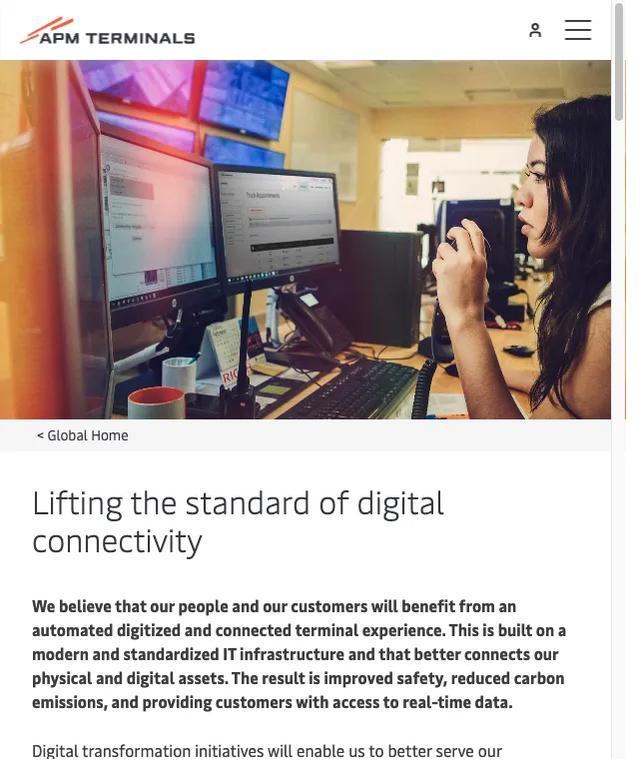 Task type: vqa. For each thing, say whether or not it's contained in the screenshot.
standardized in the left of the page
yes



Task type: describe. For each thing, give the bounding box(es) containing it.
data.
[[476, 691, 513, 712]]

and up connected
[[232, 595, 260, 616]]

built
[[499, 619, 533, 640]]

safety,
[[397, 667, 448, 688]]

emissions,
[[32, 691, 108, 712]]

better
[[415, 643, 461, 664]]

experience.
[[363, 619, 446, 640]]

it
[[223, 643, 236, 664]]

benefit
[[402, 595, 456, 616]]

digitized
[[117, 619, 181, 640]]

digital inside lifting the standard of digital connectivity
[[357, 479, 445, 522]]

1 vertical spatial is
[[309, 667, 321, 688]]

and up improved on the bottom
[[349, 643, 376, 664]]

on
[[537, 619, 555, 640]]

connects
[[465, 643, 531, 664]]

1 horizontal spatial that
[[379, 643, 411, 664]]

lifting the standard of digital connectivity
[[32, 479, 445, 560]]

will
[[372, 595, 399, 616]]

the
[[232, 667, 259, 688]]

improved
[[324, 667, 394, 688]]

0 horizontal spatial our
[[150, 595, 175, 616]]

of
[[319, 479, 349, 522]]

standard
[[186, 479, 311, 522]]

2 horizontal spatial our
[[535, 643, 559, 664]]

standardized
[[123, 643, 220, 664]]

and left the providing
[[112, 691, 139, 712]]

terminal
[[295, 619, 359, 640]]

from
[[459, 595, 496, 616]]

a
[[559, 619, 567, 640]]

lifting
[[32, 479, 123, 522]]

1 horizontal spatial our
[[263, 595, 288, 616]]

with
[[296, 691, 329, 712]]

carbon
[[515, 667, 565, 688]]

and down automated
[[93, 643, 120, 664]]



Task type: locate. For each thing, give the bounding box(es) containing it.
global
[[47, 425, 88, 444]]

<
[[37, 425, 44, 444]]

1 horizontal spatial is
[[483, 619, 495, 640]]

that up digitized
[[115, 595, 147, 616]]

reduced
[[452, 667, 511, 688]]

believe
[[59, 595, 112, 616]]

1 vertical spatial that
[[379, 643, 411, 664]]

people
[[178, 595, 229, 616]]

and up emissions,
[[96, 667, 123, 688]]

our up connected
[[263, 595, 288, 616]]

digital inside we believe that our people and our customers will benefit from an automated digitized and connected terminal experience. this is built on a modern and standardized it infrastructure and that better connects our physical and digital assets. the result is improved safety, reduced carbon emissions, and providing customers with access to real-time data.
[[127, 667, 175, 688]]

to
[[383, 691, 400, 712]]

real-
[[403, 691, 438, 712]]

0 horizontal spatial that
[[115, 595, 147, 616]]

an
[[499, 595, 517, 616]]

modern
[[32, 643, 89, 664]]

connected
[[216, 619, 292, 640]]

time
[[438, 691, 472, 712]]

connectivity
[[32, 517, 203, 560]]

we believe that our people and our customers will benefit from an automated digitized and connected terminal experience. this is built on a modern and standardized it infrastructure and that better connects our physical and digital assets. the result is improved safety, reduced carbon emissions, and providing customers with access to real-time data.
[[32, 595, 567, 712]]

providing
[[142, 691, 212, 712]]

physical
[[32, 667, 92, 688]]

is up 'with' on the bottom of the page
[[309, 667, 321, 688]]

result
[[262, 667, 306, 688]]

access
[[333, 691, 380, 712]]

global home link
[[47, 425, 129, 444]]

0 vertical spatial customers
[[291, 595, 368, 616]]

our up digitized
[[150, 595, 175, 616]]

automated
[[32, 619, 113, 640]]

0 vertical spatial digital
[[357, 479, 445, 522]]

this
[[450, 619, 480, 640]]

0 vertical spatial is
[[483, 619, 495, 640]]

assets.
[[178, 667, 229, 688]]

0 vertical spatial that
[[115, 595, 147, 616]]

that down experience.
[[379, 643, 411, 664]]

digital
[[357, 479, 445, 522], [127, 667, 175, 688]]

0 horizontal spatial is
[[309, 667, 321, 688]]

is
[[483, 619, 495, 640], [309, 667, 321, 688]]

we
[[32, 595, 55, 616]]

1 vertical spatial customers
[[216, 691, 293, 712]]

0 horizontal spatial digital
[[127, 667, 175, 688]]

home
[[91, 425, 129, 444]]

infrastructure
[[240, 643, 345, 664]]

220816 apm terminals digital solutions image
[[0, 60, 612, 420]]

customers down the the
[[216, 691, 293, 712]]

1 horizontal spatial digital
[[357, 479, 445, 522]]

1 vertical spatial digital
[[127, 667, 175, 688]]

that
[[115, 595, 147, 616], [379, 643, 411, 664]]

is right this
[[483, 619, 495, 640]]

digital down standardized
[[127, 667, 175, 688]]

customers
[[291, 595, 368, 616], [216, 691, 293, 712]]

the
[[130, 479, 177, 522]]

customers up terminal
[[291, 595, 368, 616]]

and down people
[[185, 619, 212, 640]]

our
[[150, 595, 175, 616], [263, 595, 288, 616], [535, 643, 559, 664]]

digital right of
[[357, 479, 445, 522]]

and
[[232, 595, 260, 616], [185, 619, 212, 640], [93, 643, 120, 664], [349, 643, 376, 664], [96, 667, 123, 688], [112, 691, 139, 712]]

< global home
[[37, 425, 129, 444]]

our down "on"
[[535, 643, 559, 664]]



